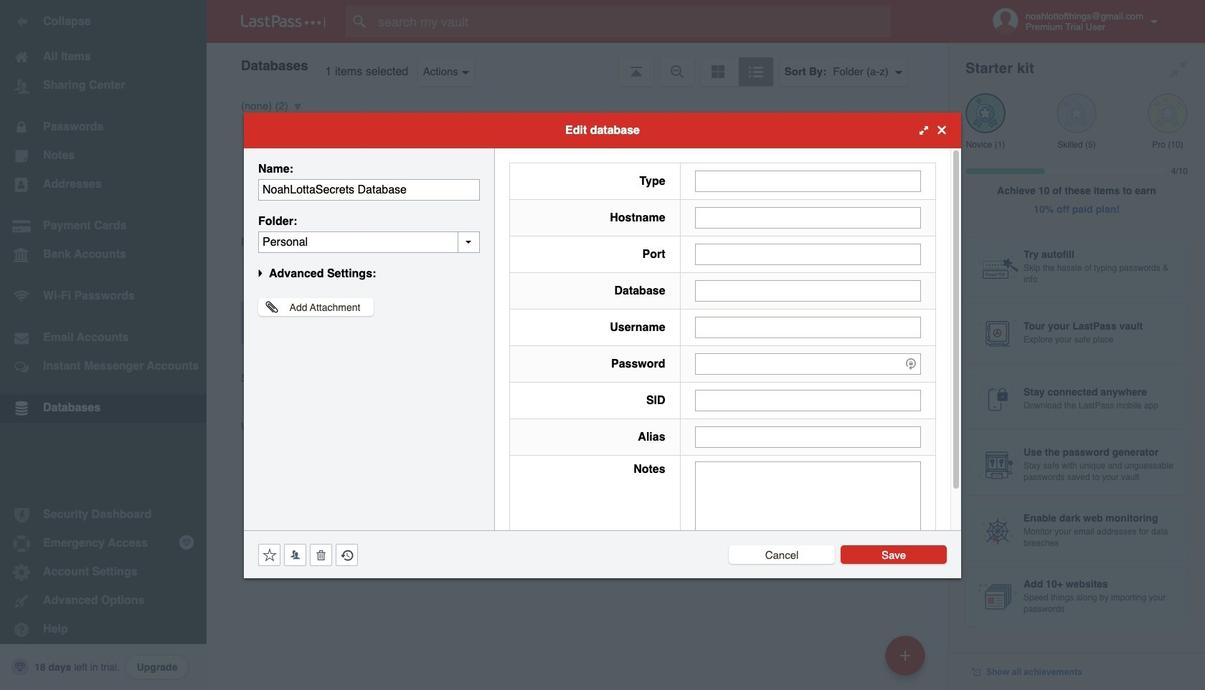 Task type: locate. For each thing, give the bounding box(es) containing it.
vault options navigation
[[207, 43, 948, 86]]

None password field
[[695, 353, 921, 375]]

None text field
[[258, 179, 480, 200], [695, 244, 921, 265], [695, 280, 921, 302], [695, 317, 921, 338], [695, 390, 921, 411], [695, 426, 921, 448], [258, 179, 480, 200], [695, 244, 921, 265], [695, 280, 921, 302], [695, 317, 921, 338], [695, 390, 921, 411], [695, 426, 921, 448]]

dialog
[[244, 112, 961, 579]]

None text field
[[695, 170, 921, 192], [695, 207, 921, 228], [258, 231, 480, 253], [695, 462, 921, 551], [695, 170, 921, 192], [695, 207, 921, 228], [258, 231, 480, 253], [695, 462, 921, 551]]

new item navigation
[[880, 632, 934, 691]]



Task type: describe. For each thing, give the bounding box(es) containing it.
lastpass image
[[241, 15, 326, 28]]

Search search field
[[346, 6, 919, 37]]

main navigation navigation
[[0, 0, 207, 691]]

new item image
[[900, 651, 910, 661]]

search my vault text field
[[346, 6, 919, 37]]



